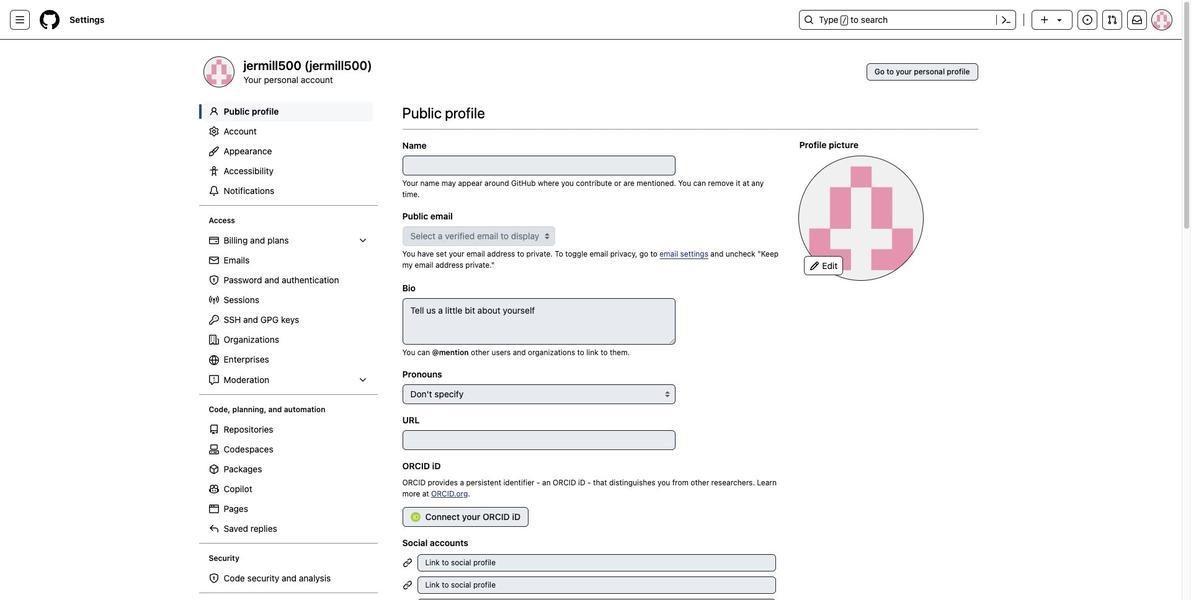 Task type: locate. For each thing, give the bounding box(es) containing it.
person image
[[209, 107, 219, 117]]

list
[[204, 231, 373, 390], [204, 420, 373, 539], [204, 569, 373, 589]]

1 vertical spatial link to social profile text field
[[417, 577, 776, 594]]

notifications image
[[1132, 15, 1142, 25]]

Link to social profile text field
[[417, 555, 776, 572], [417, 577, 776, 594], [417, 599, 776, 601]]

package image
[[209, 465, 219, 475]]

None text field
[[402, 156, 675, 176]]

1 vertical spatial list
[[204, 420, 373, 539]]

0 vertical spatial link to social profile text field
[[417, 555, 776, 572]]

social account image
[[402, 581, 412, 591]]

organization image
[[209, 335, 219, 345]]

shield lock image
[[209, 275, 219, 285], [209, 574, 219, 584]]

social account image
[[402, 559, 412, 569]]

None text field
[[402, 431, 675, 450]]

1 list from the top
[[204, 231, 373, 390]]

1 vertical spatial shield lock image
[[209, 574, 219, 584]]

pencil image
[[810, 261, 820, 271]]

2 link to social profile text field from the top
[[417, 577, 776, 594]]

0 vertical spatial @jermill500 image
[[204, 57, 234, 87]]

1 vertical spatial @jermill500 image
[[799, 156, 924, 280]]

0 vertical spatial list
[[204, 231, 373, 390]]

command palette image
[[1001, 15, 1011, 25]]

shield lock image down mail icon
[[209, 275, 219, 285]]

1 horizontal spatial @jermill500 image
[[799, 156, 924, 280]]

shield lock image down the reply icon
[[209, 574, 219, 584]]

triangle down image
[[1055, 15, 1065, 25]]

2 vertical spatial list
[[204, 569, 373, 589]]

@jermill500 image
[[204, 57, 234, 87], [799, 156, 924, 280]]

1 shield lock image from the top
[[209, 275, 219, 285]]

1 link to social profile text field from the top
[[417, 555, 776, 572]]

3 list from the top
[[204, 569, 373, 589]]

2 shield lock image from the top
[[209, 574, 219, 584]]

2 vertical spatial link to social profile text field
[[417, 599, 776, 601]]

0 vertical spatial shield lock image
[[209, 275, 219, 285]]

broadcast image
[[209, 295, 219, 305]]

link to social profile text field for social account icon
[[417, 577, 776, 594]]



Task type: vqa. For each thing, say whether or not it's contained in the screenshot.
'Homepage' image
yes



Task type: describe. For each thing, give the bounding box(es) containing it.
issue opened image
[[1083, 15, 1093, 25]]

git pull request image
[[1107, 15, 1117, 25]]

0 horizontal spatial @jermill500 image
[[204, 57, 234, 87]]

mail image
[[209, 256, 219, 266]]

plus image
[[1040, 15, 1050, 25]]

accessibility image
[[209, 166, 219, 176]]

2 list from the top
[[204, 420, 373, 539]]

homepage image
[[40, 10, 60, 30]]

codespaces image
[[209, 445, 219, 455]]

reply image
[[209, 524, 219, 534]]

3 link to social profile text field from the top
[[417, 599, 776, 601]]

key image
[[209, 315, 219, 325]]

paintbrush image
[[209, 146, 219, 156]]

browser image
[[209, 504, 219, 514]]

link to social profile text field for social account image
[[417, 555, 776, 572]]

globe image
[[209, 355, 219, 365]]

Tell us a little bit about yourself text field
[[402, 298, 675, 345]]

repo image
[[209, 425, 219, 435]]

copilot image
[[209, 485, 219, 494]]

gear image
[[209, 127, 219, 136]]

bell image
[[209, 186, 219, 196]]



